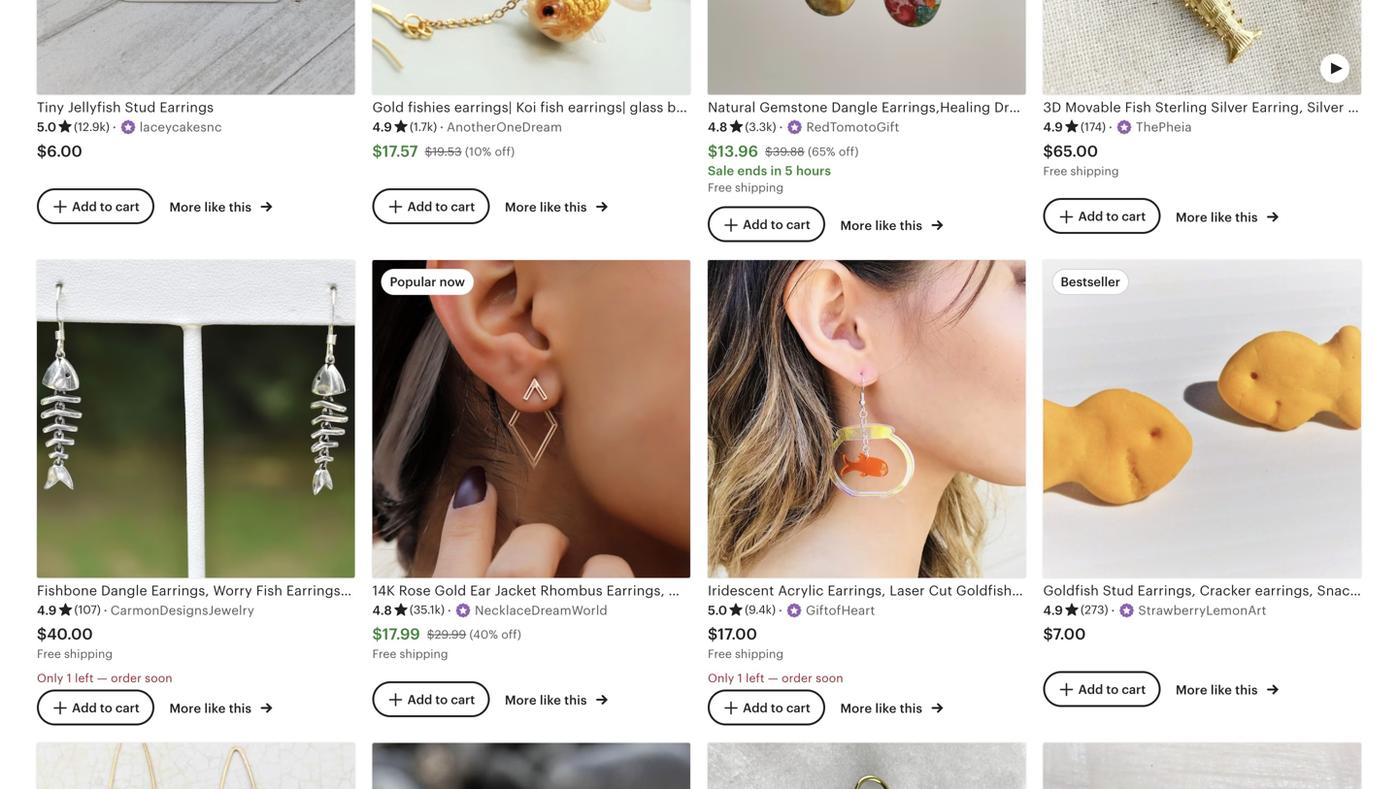 Task type: locate. For each thing, give the bounding box(es) containing it.
quick shop button for (1.7k)
[[473, 49, 591, 85]]

add to cart button down $ 17.99 $ 29.99 (40% off) free shipping
[[373, 682, 490, 718]]

0 horizontal spatial left
[[75, 672, 94, 685]]

shop for (3.3k)
[[882, 60, 912, 74]]

1 vertical spatial 5.0
[[708, 604, 728, 618]]

add to cart down the $ 17.00 free shipping
[[743, 701, 811, 716]]

(273)
[[1081, 604, 1109, 617]]

add to cart down $ 17.99 $ 29.99 (40% off) free shipping
[[408, 693, 475, 708]]

stud up (273)
[[1103, 583, 1134, 599]]

(1.7k)
[[410, 120, 437, 134]]

off) right (40%
[[502, 629, 522, 642]]

only for 17.00
[[708, 672, 735, 685]]

this for (3.3k)
[[900, 218, 923, 233]]

29.99
[[435, 629, 466, 642]]

earrings
[[160, 100, 214, 115], [1283, 583, 1337, 599]]

quick shop for (273)
[[1179, 543, 1247, 558]]

0 horizontal spatial soon
[[145, 672, 173, 685]]

1 soon from the left
[[145, 672, 173, 685]]

more
[[170, 200, 201, 215], [505, 200, 537, 215], [1176, 210, 1208, 225], [841, 218, 873, 233], [1176, 683, 1208, 698], [505, 694, 537, 708], [170, 702, 201, 716], [841, 702, 873, 716]]

left
[[75, 672, 94, 685], [746, 672, 765, 685]]

soon down acrylic
[[816, 672, 844, 685]]

4.8 up 13.96
[[708, 120, 728, 135]]

more like this link
[[170, 196, 272, 216], [505, 196, 608, 216], [1176, 206, 1279, 226], [841, 214, 944, 235], [1176, 680, 1279, 700], [505, 690, 608, 710], [170, 698, 272, 718], [841, 698, 944, 718]]

1 left from the left
[[75, 672, 94, 685]]

tiny jellyfish stud earrings
[[37, 100, 214, 115]]

shipping down 17.99
[[400, 648, 448, 661]]

in inside $ 13.96 $ 39.88 (65% off) sale ends in 5 hours free shipping
[[771, 164, 782, 178]]

· right (1.7k)
[[440, 120, 444, 135]]

free for 17.00
[[708, 648, 732, 661]]

add to cart button for (35.1k)
[[373, 682, 490, 718]]

more for (9.4k)
[[841, 702, 873, 716]]

soon up long narrow fish hoop earrings, delicate fish threaders, 14k yellow gold hoops, long dangle earrings, christian jewelry, modern jewelry image
[[145, 672, 173, 685]]

free inside "$ 40.00 free shipping"
[[37, 648, 61, 661]]

to
[[100, 199, 112, 214], [436, 199, 448, 214], [1107, 210, 1119, 224], [771, 218, 784, 232], [1107, 683, 1119, 697], [436, 693, 448, 708], [100, 701, 112, 716], [771, 701, 784, 716]]

earrings down tiny jellyfish stud earrings image
[[160, 100, 214, 115]]

shipping inside "$ 40.00 free shipping"
[[64, 648, 113, 661]]

only down the $ 17.00 free shipping
[[708, 672, 735, 685]]

this for (273)
[[1236, 683, 1259, 698]]

4.9 for 65.00
[[1044, 120, 1064, 135]]

add to cart
[[72, 199, 140, 214], [408, 199, 475, 214], [1079, 210, 1147, 224], [743, 218, 811, 232], [1079, 683, 1147, 697], [408, 693, 475, 708], [72, 701, 140, 716], [743, 701, 811, 716]]

to down 19.53
[[436, 199, 448, 214]]

off) right (10%
[[495, 145, 515, 158]]

quick shop button for (35.1k)
[[473, 532, 591, 568]]

add
[[72, 199, 97, 214], [408, 199, 433, 214], [1079, 210, 1104, 224], [743, 218, 768, 232], [1079, 683, 1104, 697], [408, 693, 433, 708], [72, 701, 97, 716], [743, 701, 768, 716]]

earrings, left the fish
[[1118, 583, 1176, 599]]

0 horizontal spatial —
[[97, 672, 108, 685]]

1 vertical spatial product video element
[[708, 744, 1026, 790]]

0 horizontal spatial 5.0
[[37, 120, 56, 135]]

add down ends
[[743, 218, 768, 232]]

more like this for (1.7k)
[[505, 200, 591, 215]]

this
[[229, 200, 252, 215], [565, 200, 587, 215], [1236, 210, 1259, 225], [900, 218, 923, 233], [1236, 683, 1259, 698], [565, 694, 587, 708], [229, 702, 252, 716], [900, 702, 923, 716]]

off) for 17.57
[[495, 145, 515, 158]]

· right (3.3k)
[[780, 120, 783, 135]]

—
[[97, 672, 108, 685], [768, 672, 779, 685]]

$ for $ 17.99 $ 29.99 (40% off) free shipping
[[373, 626, 383, 644]]

shipping down ends
[[735, 181, 784, 194]]

1 horizontal spatial left
[[746, 672, 765, 685]]

like for (12.9k)
[[204, 200, 226, 215]]

only down "$ 40.00 free shipping"
[[37, 672, 64, 685]]

$ for $ 17.57 $ 19.53 (10% off)
[[373, 143, 383, 160]]

cart
[[115, 199, 140, 214], [451, 199, 475, 214], [1122, 210, 1147, 224], [787, 218, 811, 232], [1122, 683, 1147, 697], [451, 693, 475, 708], [115, 701, 140, 716], [787, 701, 811, 716]]

add to cart button
[[37, 188, 154, 224], [373, 188, 490, 224], [1044, 198, 1161, 235], [708, 207, 826, 243], [1044, 672, 1161, 708], [373, 682, 490, 718], [37, 690, 154, 726], [708, 690, 826, 726]]

like for (3.3k)
[[876, 218, 897, 233]]

cart for (273)
[[1122, 683, 1147, 697]]

like for (1.7k)
[[540, 200, 561, 215]]

shipping
[[1071, 165, 1120, 178], [735, 181, 784, 194], [64, 648, 113, 661], [400, 648, 448, 661], [735, 648, 784, 661]]

free for 40.00
[[37, 648, 61, 661]]

stud
[[125, 100, 156, 115], [1103, 583, 1134, 599]]

4.9 up 65.00
[[1044, 120, 1064, 135]]

add to cart button down 6.00
[[37, 188, 154, 224]]

order down the $ 17.00 free shipping
[[782, 672, 813, 685]]

1 horizontal spatial product video element
[[1044, 0, 1362, 95]]

add to cart down "5"
[[743, 218, 811, 232]]

more for (174)
[[1176, 210, 1208, 225]]

sardine earrings, fish drop earrings, pisces earrings, mothers day present, 18th birthday, 21st birthday, gold, silver image
[[708, 744, 1026, 790]]

stud right the jellyfish in the top left of the page
[[125, 100, 156, 115]]

earrings, left cracker
[[1138, 583, 1197, 599]]

acrylic
[[778, 583, 824, 599]]

soon
[[145, 672, 173, 685], [816, 672, 844, 685]]

only 1 left — order soon down the $ 17.00 free shipping
[[708, 672, 844, 685]]

shipping inside the $ 17.00 free shipping
[[735, 648, 784, 661]]

$
[[37, 143, 47, 160], [373, 143, 383, 160], [708, 143, 718, 160], [1044, 143, 1054, 160], [425, 145, 433, 158], [766, 145, 773, 158], [37, 626, 47, 644], [373, 626, 383, 644], [708, 626, 718, 644], [1044, 626, 1054, 644], [427, 629, 435, 642]]

this for (107)
[[229, 702, 252, 716]]

0 horizontal spatial only 1 left — order soon
[[37, 672, 173, 685]]

product video element
[[1044, 0, 1362, 95], [708, 744, 1026, 790]]

quick shop for (107)
[[172, 543, 241, 558]]

more like this link for (3.3k)
[[841, 214, 944, 235]]

add to cart button down $ 65.00 free shipping
[[1044, 198, 1161, 235]]

1 vertical spatial stud
[[1103, 583, 1134, 599]]

0 horizontal spatial stud
[[125, 100, 156, 115]]

1 vertical spatial 4.8
[[373, 604, 392, 618]]

(35.1k)
[[410, 604, 445, 617]]

to down $ 17.99 $ 29.99 (40% off) free shipping
[[436, 693, 448, 708]]

(3.3k)
[[745, 120, 777, 134]]

quick shop button for (12.9k)
[[137, 49, 255, 85]]

2 soon from the left
[[816, 672, 844, 685]]

more like this for (174)
[[1176, 210, 1262, 225]]

more like this for (273)
[[1176, 683, 1262, 698]]

free down sale
[[708, 181, 732, 194]]

0 vertical spatial in
[[771, 164, 782, 178]]

1 horizontal spatial in
[[1016, 583, 1028, 599]]

to down (12.9k)
[[100, 199, 112, 214]]

free down 40.00
[[37, 648, 61, 661]]

add to cart for (12.9k)
[[72, 199, 140, 214]]

earrings,
[[828, 583, 886, 599], [1118, 583, 1176, 599], [1138, 583, 1197, 599]]

1 horizontal spatial only 1 left — order soon
[[708, 672, 844, 685]]

17.99
[[383, 626, 420, 644]]

left down the $ 17.00 free shipping
[[746, 672, 765, 685]]

free down the 17.00
[[708, 648, 732, 661]]

shop
[[211, 60, 241, 74], [546, 60, 576, 74], [882, 60, 912, 74], [1218, 60, 1247, 74], [211, 543, 241, 558], [546, 543, 576, 558], [882, 543, 912, 558], [1218, 543, 1247, 558]]

order down "$ 40.00 free shipping"
[[111, 672, 142, 685]]

2 goldfish from the left
[[1044, 583, 1100, 599]]

4.9 down bowl
[[1044, 604, 1064, 618]]

2 left from the left
[[746, 672, 765, 685]]

hours
[[797, 164, 832, 178]]

add to cart button down $ 17.57 $ 19.53 (10% off)
[[373, 188, 490, 224]]

add to cart down "$ 40.00 free shipping"
[[72, 701, 140, 716]]

1 horizontal spatial order
[[782, 672, 813, 685]]

add to cart button for (9.4k)
[[708, 690, 826, 726]]

this for (1.7k)
[[565, 200, 587, 215]]

only 1 left — order soon
[[37, 672, 173, 685], [708, 672, 844, 685]]

$ 7.00
[[1044, 626, 1087, 644]]

bowl
[[1032, 583, 1064, 599]]

cut
[[929, 583, 953, 599]]

$ 65.00 free shipping
[[1044, 143, 1120, 178]]

like for (273)
[[1211, 683, 1233, 698]]

in left bowl
[[1016, 583, 1028, 599]]

shop for (273)
[[1218, 543, 1247, 558]]

0 horizontal spatial in
[[771, 164, 782, 178]]

add to cart for (107)
[[72, 701, 140, 716]]

shipping inside $ 17.99 $ 29.99 (40% off) free shipping
[[400, 648, 448, 661]]

quick shop button for (174)
[[1144, 49, 1262, 85]]

6.00
[[47, 143, 82, 160]]

$ 17.00 free shipping
[[708, 626, 784, 661]]

0 vertical spatial earrings
[[160, 100, 214, 115]]

left down "$ 40.00 free shipping"
[[75, 672, 94, 685]]

1 horizontal spatial goldfish
[[1044, 583, 1100, 599]]

2 only 1 left — order soon from the left
[[708, 672, 844, 685]]

1 horizontal spatial 1
[[738, 672, 743, 685]]

add for (174)
[[1079, 210, 1104, 224]]

17.00
[[718, 626, 758, 644]]

1 down "$ 40.00 free shipping"
[[67, 672, 72, 685]]

1 only 1 left — order soon from the left
[[37, 672, 173, 685]]

laser
[[890, 583, 926, 599]]

earrings right statement
[[1283, 583, 1337, 599]]

order for 40.00
[[111, 672, 142, 685]]

17.57
[[383, 143, 418, 160]]

2 1 from the left
[[738, 672, 743, 685]]

more for (3.3k)
[[841, 218, 873, 233]]

shipping inside $ 13.96 $ 39.88 (65% off) sale ends in 5 hours free shipping
[[735, 181, 784, 194]]

like
[[204, 200, 226, 215], [540, 200, 561, 215], [1211, 210, 1233, 225], [876, 218, 897, 233], [1211, 683, 1233, 698], [540, 694, 561, 708], [204, 702, 226, 716], [876, 702, 897, 716]]

$ for $ 13.96 $ 39.88 (65% off) sale ends in 5 hours free shipping
[[708, 143, 718, 160]]

add down 17.57
[[408, 199, 433, 214]]

in
[[771, 164, 782, 178], [1016, 583, 1028, 599]]

add down 7.00
[[1079, 683, 1104, 697]]

free down 17.99
[[373, 648, 397, 661]]

add down $ 17.99 $ 29.99 (40% off) free shipping
[[408, 693, 433, 708]]

4.8
[[708, 120, 728, 135], [373, 604, 392, 618]]

shipping down 40.00
[[64, 648, 113, 661]]

0 vertical spatial 5.0
[[37, 120, 56, 135]]

add down $ 65.00 free shipping
[[1079, 210, 1104, 224]]

0 horizontal spatial order
[[111, 672, 142, 685]]

4.9
[[373, 120, 392, 135], [1044, 120, 1064, 135], [37, 604, 57, 618], [1044, 604, 1064, 618]]

off) right (65%
[[839, 145, 859, 158]]

only 1 left — order soon down "$ 40.00 free shipping"
[[37, 672, 173, 685]]

goldfish right cut
[[957, 583, 1013, 599]]

to for (3.3k)
[[771, 218, 784, 232]]

left for 40.00
[[75, 672, 94, 685]]

$ inside the $ 17.00 free shipping
[[708, 626, 718, 644]]

add to cart button for (1.7k)
[[373, 188, 490, 224]]

5.0 down iridescent
[[708, 604, 728, 618]]

1 horizontal spatial 4.8
[[708, 120, 728, 135]]

goldfish
[[957, 583, 1013, 599], [1044, 583, 1100, 599]]

quick shop button for (3.3k)
[[808, 49, 926, 85]]

earrings, left laser
[[828, 583, 886, 599]]

(40%
[[470, 629, 498, 642]]

add for (9.4k)
[[743, 701, 768, 716]]

1 horizontal spatial —
[[768, 672, 779, 685]]

· down tiny jellyfish stud earrings
[[113, 120, 116, 135]]

· right (273)
[[1112, 604, 1116, 618]]

add to cart button down ends
[[708, 207, 826, 243]]

add to cart for (174)
[[1079, 210, 1147, 224]]

add to cart down 19.53
[[408, 199, 475, 214]]

$ for $ 17.00 free shipping
[[708, 626, 718, 644]]

1 vertical spatial earrings
[[1283, 583, 1337, 599]]

quick shop button for (9.4k)
[[808, 532, 926, 568]]

shipping down the 17.00
[[735, 648, 784, 661]]

add to cart button down the $ 17.00 free shipping
[[708, 690, 826, 726]]

3 earrings, from the left
[[1138, 583, 1197, 599]]

$ inside $ 65.00 free shipping
[[1044, 143, 1054, 160]]

1 — from the left
[[97, 672, 108, 685]]

to down the $ 17.00 free shipping
[[771, 701, 784, 716]]

1 horizontal spatial 5.0
[[708, 604, 728, 618]]

— down "$ 40.00 free shipping"
[[97, 672, 108, 685]]

more like this for (3.3k)
[[841, 218, 926, 233]]

goldfish up (273)
[[1044, 583, 1100, 599]]

shipping inside $ 65.00 free shipping
[[1071, 165, 1120, 178]]

off)
[[495, 145, 515, 158], [839, 145, 859, 158], [502, 629, 522, 642]]

product video element for 3d movable fish sterling silver earring, silver fish earring, 925 sterling silver, fish lover, fish lover gift image
[[1044, 0, 1362, 95]]

4.8 up 17.99
[[373, 604, 392, 618]]

1 order from the left
[[111, 672, 142, 685]]

quick shop for (35.1k)
[[508, 543, 576, 558]]

$ 13.96 $ 39.88 (65% off) sale ends in 5 hours free shipping
[[708, 143, 859, 194]]

more for (12.9k)
[[170, 200, 201, 215]]

0 horizontal spatial only
[[37, 672, 64, 685]]

in left "5"
[[771, 164, 782, 178]]

off) inside $ 17.57 $ 19.53 (10% off)
[[495, 145, 515, 158]]

add to cart button down 7.00
[[1044, 672, 1161, 708]]

4.9 up 40.00
[[37, 604, 57, 618]]

free
[[1044, 165, 1068, 178], [708, 181, 732, 194], [37, 648, 61, 661], [373, 648, 397, 661], [708, 648, 732, 661]]

(9.4k)
[[745, 604, 776, 617]]

add down "$ 40.00 free shipping"
[[72, 701, 97, 716]]

quick shop
[[172, 60, 241, 74], [508, 60, 576, 74], [843, 60, 912, 74], [1179, 60, 1247, 74], [172, 543, 241, 558], [508, 543, 576, 558], [843, 543, 912, 558], [1179, 543, 1247, 558]]

add to cart button down "$ 40.00 free shipping"
[[37, 690, 154, 726]]

2 only from the left
[[708, 672, 735, 685]]

1 1 from the left
[[67, 672, 72, 685]]

·
[[113, 120, 116, 135], [440, 120, 444, 135], [780, 120, 783, 135], [1109, 120, 1113, 135], [104, 604, 108, 618], [448, 604, 452, 618], [779, 604, 783, 618], [1112, 604, 1116, 618]]

1 horizontal spatial soon
[[816, 672, 844, 685]]

add down the $ 17.00 free shipping
[[743, 701, 768, 716]]

add down 6.00
[[72, 199, 97, 214]]

1 down the $ 17.00 free shipping
[[738, 672, 743, 685]]

more for (1.7k)
[[505, 200, 537, 215]]

this for (12.9k)
[[229, 200, 252, 215]]

$ 6.00
[[37, 143, 82, 160]]

free inside $ 65.00 free shipping
[[1044, 165, 1068, 178]]

2 — from the left
[[768, 672, 779, 685]]

to down $ 13.96 $ 39.88 (65% off) sale ends in 5 hours free shipping
[[771, 218, 784, 232]]

add to cart for (35.1k)
[[408, 693, 475, 708]]

earrings,
[[1256, 583, 1314, 599]]

0 horizontal spatial 1
[[67, 672, 72, 685]]

off) inside $ 13.96 $ 39.88 (65% off) sale ends in 5 hours free shipping
[[839, 145, 859, 158]]

$ inside "$ 40.00 free shipping"
[[37, 626, 47, 644]]

to down "$ 40.00 free shipping"
[[100, 701, 112, 716]]

this for (35.1k)
[[565, 694, 587, 708]]

1 earrings, from the left
[[828, 583, 886, 599]]

off) inside $ 17.99 $ 29.99 (40% off) free shipping
[[502, 629, 522, 642]]

0 horizontal spatial 4.8
[[373, 604, 392, 618]]

2 order from the left
[[782, 672, 813, 685]]

shipping down 65.00
[[1071, 165, 1120, 178]]

quick shop for (12.9k)
[[172, 60, 241, 74]]

add to cart down 7.00
[[1079, 683, 1147, 697]]

· right (9.4k)
[[779, 604, 783, 618]]

add for (3.3k)
[[743, 218, 768, 232]]

order
[[111, 672, 142, 685], [782, 672, 813, 685]]

add to cart down 6.00
[[72, 199, 140, 214]]

add to cart for (3.3k)
[[743, 218, 811, 232]]

5.0
[[37, 120, 56, 135], [708, 604, 728, 618]]

more for (107)
[[170, 702, 201, 716]]

quick shop button
[[137, 49, 255, 85], [473, 49, 591, 85], [808, 49, 926, 85], [1144, 49, 1262, 85], [137, 532, 255, 568], [473, 532, 591, 568], [808, 532, 926, 568], [1144, 532, 1262, 568]]

dangle
[[1068, 583, 1114, 599]]

statement
[[1210, 583, 1279, 599]]

cart for (35.1k)
[[451, 693, 475, 708]]

cart for (107)
[[115, 701, 140, 716]]

add to cart down $ 65.00 free shipping
[[1079, 210, 1147, 224]]

— down the $ 17.00 free shipping
[[768, 672, 779, 685]]

5.0 down tiny
[[37, 120, 56, 135]]

(174)
[[1081, 120, 1107, 134]]

only
[[37, 672, 64, 685], [708, 672, 735, 685]]

— for 40.00
[[97, 672, 108, 685]]

0 vertical spatial 4.8
[[708, 120, 728, 135]]

0 horizontal spatial product video element
[[708, 744, 1026, 790]]

0 vertical spatial product video element
[[1044, 0, 1362, 95]]

free down 65.00
[[1044, 165, 1068, 178]]

shop for (12.9k)
[[211, 60, 241, 74]]

1
[[67, 672, 72, 685], [738, 672, 743, 685]]

0 horizontal spatial goldfish
[[957, 583, 1013, 599]]

add for (1.7k)
[[408, 199, 433, 214]]

0 vertical spatial stud
[[125, 100, 156, 115]]

shipping for 40.00
[[64, 648, 113, 661]]

free inside $ 13.96 $ 39.88 (65% off) sale ends in 5 hours free shipping
[[708, 181, 732, 194]]

1 for 17.00
[[738, 672, 743, 685]]

cart for (12.9k)
[[115, 199, 140, 214]]

gold fishies earrings| koi fish earrings| glass bubble earrings| japanese earrings| quirky gifts for her| summer earrings| fish earrings| image
[[373, 0, 691, 95]]

1 only from the left
[[37, 672, 64, 685]]

more like this
[[170, 200, 255, 215], [505, 200, 591, 215], [1176, 210, 1262, 225], [841, 218, 926, 233], [1176, 683, 1262, 698], [505, 694, 591, 708], [170, 702, 255, 716], [841, 702, 926, 716]]

earrings, for 17.00
[[828, 583, 886, 599]]

left for 17.00
[[746, 672, 765, 685]]

sale
[[708, 164, 735, 178]]

$ for $ 40.00 free shipping
[[37, 626, 47, 644]]

to down (273)
[[1107, 683, 1119, 697]]

to down $ 65.00 free shipping
[[1107, 210, 1119, 224]]

1 horizontal spatial only
[[708, 672, 735, 685]]

65.00
[[1054, 143, 1099, 160]]

0 horizontal spatial earrings
[[160, 100, 214, 115]]

quick
[[172, 60, 208, 74], [508, 60, 543, 74], [843, 60, 879, 74], [1179, 60, 1215, 74], [172, 543, 208, 558], [508, 543, 543, 558], [843, 543, 879, 558], [1179, 543, 1215, 558]]

free inside the $ 17.00 free shipping
[[708, 648, 732, 661]]

5
[[786, 164, 793, 178]]



Task type: vqa. For each thing, say whether or not it's contained in the screenshot.
cute
no



Task type: describe. For each thing, give the bounding box(es) containing it.
· right (174)
[[1109, 120, 1113, 135]]

13.96
[[718, 143, 759, 160]]

add to cart for (1.7k)
[[408, 199, 475, 214]]

shipping for 17.00
[[735, 648, 784, 661]]

7.00
[[1054, 626, 1087, 644]]

more like this for (107)
[[170, 702, 255, 716]]

quick for (1.7k)
[[508, 60, 543, 74]]

now
[[440, 275, 465, 289]]

like for (35.1k)
[[540, 694, 561, 708]]

$ inside $ 17.57 $ 19.53 (10% off)
[[425, 145, 433, 158]]

cart for (1.7k)
[[451, 199, 475, 214]]

add to cart button for (12.9k)
[[37, 188, 154, 224]]

this for (174)
[[1236, 210, 1259, 225]]

iridescent
[[708, 583, 775, 599]]

$ for $ 6.00
[[37, 143, 47, 160]]

only 1 left — order soon for 40.00
[[37, 672, 173, 685]]

fish
[[1180, 583, 1207, 599]]

jellyfish
[[68, 100, 121, 115]]

more like this link for (174)
[[1176, 206, 1279, 226]]

4.9 up 17.57
[[373, 120, 392, 135]]

cart for (3.3k)
[[787, 218, 811, 232]]

add for (107)
[[72, 701, 97, 716]]

40.00
[[47, 626, 93, 644]]

goldfish stud earrings, cracker earrings, snack earrin
[[1044, 583, 1399, 599]]

like for (174)
[[1211, 210, 1233, 225]]

to for (174)
[[1107, 210, 1119, 224]]

add for (273)
[[1079, 683, 1104, 697]]

to for (1.7k)
[[436, 199, 448, 214]]

3d movable fish sterling silver earring, silver fish earring, 925 sterling silver, fish lover, fish lover gift image
[[1044, 0, 1362, 95]]

add to cart for (273)
[[1079, 683, 1147, 697]]

add to cart for (9.4k)
[[743, 701, 811, 716]]

add for (12.9k)
[[72, 199, 97, 214]]

more like this link for (35.1k)
[[505, 690, 608, 710]]

popular now
[[390, 275, 465, 289]]

free for 65.00
[[1044, 165, 1068, 178]]

(10%
[[465, 145, 492, 158]]

ends
[[738, 164, 768, 178]]

add to cart button for (3.3k)
[[708, 207, 826, 243]]

more like this for (12.9k)
[[170, 200, 255, 215]]

cracker
[[1200, 583, 1252, 599]]

cart for (9.4k)
[[787, 701, 811, 716]]

shop for (107)
[[211, 543, 241, 558]]

natural gemstone dangle earrings,healing drop earrings,bohemia earrings,inner peace meditation grounding earrings gift image
[[708, 0, 1026, 95]]

· right (107)
[[104, 604, 108, 618]]

popular
[[390, 275, 437, 289]]

off) for 17.99
[[502, 629, 522, 642]]

quick for (9.4k)
[[843, 543, 879, 558]]

iridescent acrylic earrings, laser cut goldfish in bowl dangle earrings, fish statement earrings
[[708, 583, 1337, 599]]

quick for (35.1k)
[[508, 543, 543, 558]]

1 goldfish from the left
[[957, 583, 1013, 599]]

19.53
[[433, 145, 462, 158]]

925 sterling silver tiny fish stud earrings |  cute earrings tiny little fish minimalist stud earrings ocean earrings image
[[1044, 744, 1362, 790]]

order for 17.00
[[782, 672, 813, 685]]

to for (107)
[[100, 701, 112, 716]]

2 earrings, from the left
[[1118, 583, 1176, 599]]

iridescent acrylic earrings, laser cut goldfish in bowl dangle earrings, fish statement earrings image
[[708, 260, 1026, 578]]

4.8 for 13.96
[[708, 120, 728, 135]]

quick shop for (9.4k)
[[843, 543, 912, 558]]

more like this link for (273)
[[1176, 680, 1279, 700]]

1 horizontal spatial stud
[[1103, 583, 1134, 599]]

$ 17.99 $ 29.99 (40% off) free shipping
[[373, 626, 522, 661]]

fishbone dangle earrings, worry fish earrings, skeleton fish earrings, bone earrings, beach jewelry, moveable fish earrings, silver fish image
[[37, 260, 355, 578]]

1 for 40.00
[[67, 672, 72, 685]]

quick for (12.9k)
[[172, 60, 208, 74]]

to for (273)
[[1107, 683, 1119, 697]]

long narrow fish hoop earrings, delicate fish threaders, 14k yellow gold hoops, long dangle earrings, christian jewelry, modern jewelry image
[[37, 744, 355, 790]]

(107)
[[74, 604, 101, 617]]

bestseller
[[1061, 275, 1121, 289]]

like for (9.4k)
[[876, 702, 897, 716]]

more like this link for (12.9k)
[[170, 196, 272, 216]]

4.8 for 17.99
[[373, 604, 392, 618]]

free inside $ 17.99 $ 29.99 (40% off) free shipping
[[373, 648, 397, 661]]

earrin
[[1362, 583, 1399, 599]]

$ for $ 7.00
[[1044, 626, 1054, 644]]

tiny jellyfish stud earrings image
[[37, 0, 355, 95]]

to for (35.1k)
[[436, 693, 448, 708]]

quick shop button for (273)
[[1144, 532, 1262, 568]]

quick for (107)
[[172, 543, 208, 558]]

1 horizontal spatial earrings
[[1283, 583, 1337, 599]]

39.88
[[773, 145, 805, 158]]

salmon scale stud earrings image
[[373, 744, 691, 790]]

snack
[[1318, 583, 1358, 599]]

quick for (273)
[[1179, 543, 1215, 558]]

more for (273)
[[1176, 683, 1208, 698]]

goldfish stud earrings, cracker earrings, snack earrings, food earrings image
[[1044, 260, 1362, 578]]

add for (35.1k)
[[408, 693, 433, 708]]

add to cart button for (273)
[[1044, 672, 1161, 708]]

14k rose gold ear jacket rhombus earrings, geometric earring, dainty pair earrings, special design earrings by neckacedreamworld image
[[373, 260, 691, 578]]

1 vertical spatial in
[[1016, 583, 1028, 599]]

add to cart button for (107)
[[37, 690, 154, 726]]

4.9 for 40.00
[[37, 604, 57, 618]]

shop for (9.4k)
[[882, 543, 912, 558]]

(12.9k)
[[74, 120, 110, 134]]

more like this link for (1.7k)
[[505, 196, 608, 216]]

tiny
[[37, 100, 64, 115]]

5.0 for 17.00
[[708, 604, 728, 618]]

$ 40.00 free shipping
[[37, 626, 113, 661]]

to for (12.9k)
[[100, 199, 112, 214]]

only for 40.00
[[37, 672, 64, 685]]

cart for (174)
[[1122, 210, 1147, 224]]

shop for (1.7k)
[[546, 60, 576, 74]]

quick shop for (1.7k)
[[508, 60, 576, 74]]

soon for 17.00
[[816, 672, 844, 685]]

shop for (174)
[[1218, 60, 1247, 74]]

more for (35.1k)
[[505, 694, 537, 708]]

· right (35.1k) at bottom
[[448, 604, 452, 618]]

4.9 for 7.00
[[1044, 604, 1064, 618]]

quick shop for (3.3k)
[[843, 60, 912, 74]]

quick shop button for (107)
[[137, 532, 255, 568]]

like for (107)
[[204, 702, 226, 716]]

more like this link for (107)
[[170, 698, 272, 718]]

$ 17.57 $ 19.53 (10% off)
[[373, 143, 515, 160]]

(65%
[[808, 145, 836, 158]]

— for 17.00
[[768, 672, 779, 685]]

this for (9.4k)
[[900, 702, 923, 716]]



